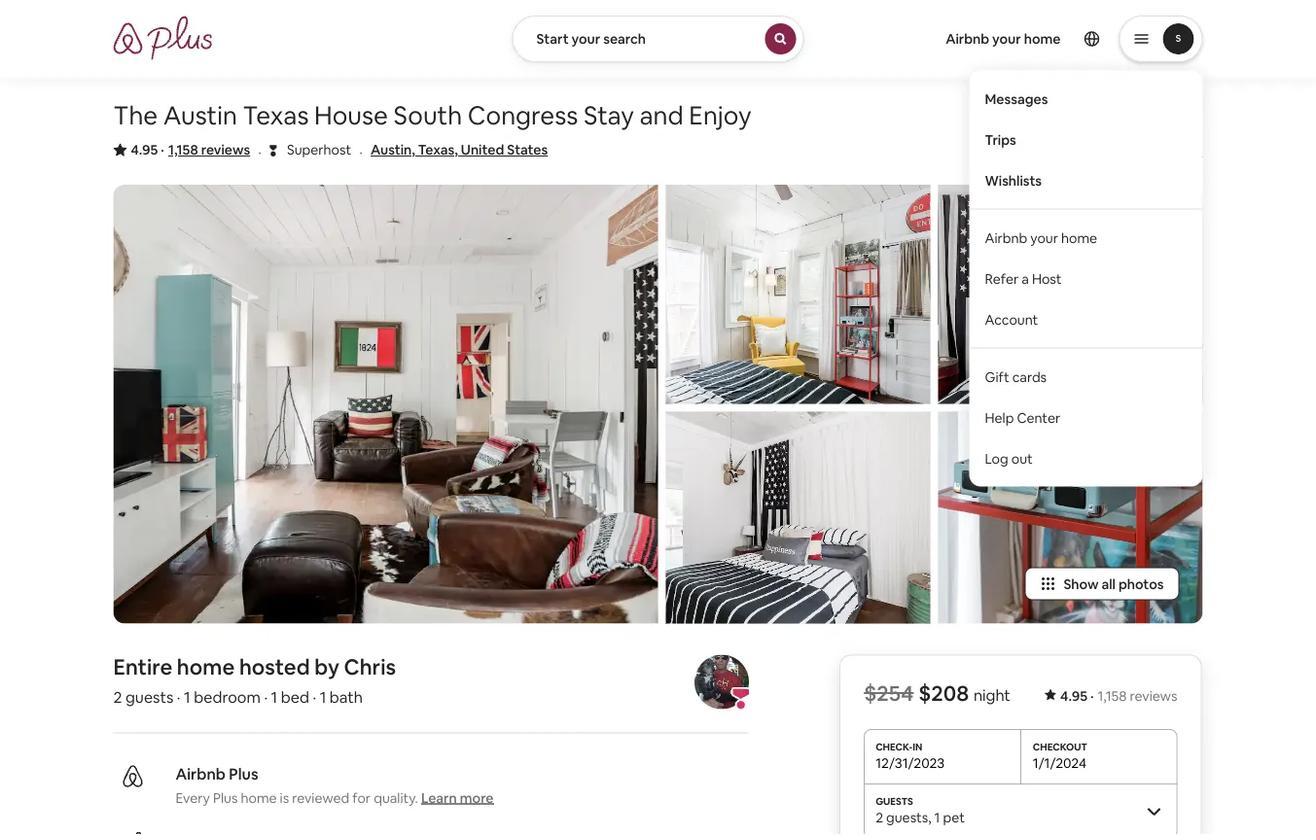 Task type: describe. For each thing, give the bounding box(es) containing it.
airbnb plus every plus home is reviewed for quality. learn more
[[176, 765, 494, 807]]

south
[[394, 99, 462, 132]]

1 vertical spatial airbnb
[[985, 229, 1028, 247]]

all
[[1102, 575, 1116, 593]]

1 left bath
[[320, 688, 326, 708]]

0 vertical spatial plus
[[229, 765, 258, 785]]

your for the topmost the airbnb your home link
[[993, 30, 1021, 48]]

messages link
[[970, 78, 1203, 119]]

1 vertical spatial 1,158
[[1098, 687, 1127, 705]]

wishlists
[[985, 172, 1042, 189]]

the austin texas house south congress stay and enjoy image 2 image
[[666, 185, 931, 404]]

host
[[1032, 270, 1062, 287]]

log out
[[985, 450, 1033, 467]]

show
[[1064, 575, 1099, 593]]

refer a host
[[985, 270, 1062, 287]]

help center
[[985, 409, 1061, 427]]

0 horizontal spatial reviews
[[201, 141, 250, 159]]

entire home hosted by chris 2 guests · 1 bedroom · 1 bed · 1 bath
[[113, 654, 396, 708]]

1,158 reviews button
[[168, 140, 250, 160]]

and
[[640, 99, 684, 132]]

trips
[[985, 131, 1017, 148]]

save
[[1173, 142, 1203, 160]]

1 left bedroom
[[184, 688, 190, 708]]

help
[[985, 409, 1014, 427]]

gift
[[985, 368, 1010, 386]]

center
[[1017, 409, 1061, 427]]

quality.
[[374, 790, 418, 807]]

every
[[176, 790, 210, 807]]

a
[[1022, 270, 1029, 287]]

0 horizontal spatial 4.95
[[131, 141, 158, 159]]

out
[[1012, 450, 1033, 467]]

$208
[[919, 680, 969, 707]]

more
[[460, 790, 494, 807]]

gift cards
[[985, 368, 1047, 386]]

home up refer a host link at right top
[[1062, 229, 1098, 247]]

united
[[461, 141, 504, 159]]

refer
[[985, 270, 1019, 287]]

austin,
[[371, 141, 415, 159]]

congress
[[468, 99, 578, 132]]

texas
[[243, 99, 309, 132]]

superhost
[[287, 141, 351, 159]]

messages
[[985, 90, 1048, 107]]

learn more button
[[421, 789, 494, 808]]

· inside "· austin, texas, united states"
[[359, 142, 363, 162]]

log
[[985, 450, 1009, 467]]

trips link
[[970, 119, 1203, 160]]

1 vertical spatial 4.95
[[1061, 687, 1088, 705]]

is
[[280, 790, 289, 807]]

pet
[[943, 809, 965, 827]]

,
[[929, 809, 932, 827]]

your for the start your search button
[[572, 30, 601, 48]]

start your search button
[[512, 16, 804, 62]]



Task type: vqa. For each thing, say whether or not it's contained in the screenshot.
save button
yes



Task type: locate. For each thing, give the bounding box(es) containing it.
log out button
[[970, 438, 1203, 479]]

4.95 · 1,158 reviews down austin
[[131, 141, 250, 159]]

0 horizontal spatial your
[[572, 30, 601, 48]]

for
[[353, 790, 371, 807]]

1 left bed
[[271, 688, 278, 708]]

learn
[[421, 790, 457, 807]]

4.95 up 1/1/2024
[[1061, 687, 1088, 705]]

your up messages
[[993, 30, 1021, 48]]

1 horizontal spatial guests
[[887, 809, 929, 827]]

1 horizontal spatial 1,158
[[1098, 687, 1127, 705]]

2 down entire at the bottom
[[113, 688, 122, 708]]

2
[[113, 688, 122, 708], [876, 809, 884, 827]]

4.95 · 1,158 reviews up 1/1/2024
[[1061, 687, 1178, 705]]

airbnb your home link
[[934, 18, 1073, 59], [970, 217, 1203, 258]]

1 vertical spatial reviews
[[1130, 687, 1178, 705]]

1 vertical spatial 2
[[876, 809, 884, 827]]

12/31/2023
[[876, 755, 945, 772]]

0 horizontal spatial 4.95 · 1,158 reviews
[[131, 141, 250, 159]]

1 horizontal spatial 2
[[876, 809, 884, 827]]

by chris
[[315, 654, 396, 681]]

help center link
[[970, 397, 1203, 438]]

entire
[[113, 654, 172, 681]]

1 vertical spatial plus
[[213, 790, 238, 807]]

0 horizontal spatial 1,158
[[168, 141, 198, 159]]

1 horizontal spatial 4.95 · 1,158 reviews
[[1061, 687, 1178, 705]]

bath
[[330, 688, 363, 708]]

your
[[572, 30, 601, 48], [993, 30, 1021, 48], [1031, 229, 1059, 247]]

1 vertical spatial 4.95 · 1,158 reviews
[[1061, 687, 1178, 705]]

your up host
[[1031, 229, 1059, 247]]

start
[[537, 30, 569, 48]]

your inside button
[[572, 30, 601, 48]]

the
[[113, 99, 158, 132]]

1
[[184, 688, 190, 708], [271, 688, 278, 708], [320, 688, 326, 708], [935, 809, 940, 827]]

1/1/2024
[[1033, 755, 1087, 772]]

austin
[[163, 99, 237, 132]]

airbnb up refer
[[985, 229, 1028, 247]]

austin, texas, united states button
[[371, 138, 548, 162]]

airbnb your home link up host
[[970, 217, 1203, 258]]

account
[[985, 311, 1038, 328]]

1 vertical spatial airbnb your home
[[985, 229, 1098, 247]]

airbnb your home
[[946, 30, 1061, 48], [985, 229, 1098, 247]]

·
[[161, 141, 164, 159], [258, 142, 262, 162], [359, 142, 363, 162], [1091, 687, 1094, 705], [177, 688, 181, 708], [264, 688, 268, 708], [313, 688, 316, 708]]

1 horizontal spatial 4.95
[[1061, 687, 1088, 705]]

airbnb your home link up messages
[[934, 18, 1073, 59]]

the austin texas house south congress stay and enjoy image 3 image
[[666, 412, 931, 624]]

the austin texas house south congress stay and enjoy image 4 image
[[938, 185, 1203, 404]]

guests inside entire home hosted by chris 2 guests · 1 bedroom · 1 bed · 1 bath
[[126, 688, 174, 708]]

show all photos button
[[1025, 568, 1180, 601]]

reviewed
[[292, 790, 350, 807]]

airbnb your home for the topmost the airbnb your home link
[[946, 30, 1061, 48]]

your for the bottommost the airbnb your home link
[[1031, 229, 1059, 247]]

show all photos
[[1064, 575, 1164, 593]]

plus
[[229, 765, 258, 785], [213, 790, 238, 807]]

1 horizontal spatial reviews
[[1130, 687, 1178, 705]]

save button
[[1142, 134, 1211, 167]]

guests
[[126, 688, 174, 708], [887, 809, 929, 827]]

airbnb your home up host
[[985, 229, 1098, 247]]

your right start
[[572, 30, 601, 48]]

home inside airbnb plus every plus home is reviewed for quality. learn more
[[241, 790, 277, 807]]

night
[[974, 685, 1011, 705]]

gift cards link
[[970, 356, 1203, 397]]

0 vertical spatial 2
[[113, 688, 122, 708]]

house
[[314, 99, 388, 132]]

airbnb up messages
[[946, 30, 990, 48]]

airbnb your home up messages
[[946, 30, 1061, 48]]

airbnb your home for the bottommost the airbnb your home link
[[985, 229, 1098, 247]]

stay
[[584, 99, 634, 132]]

start your search
[[537, 30, 646, 48]]

1,158
[[168, 141, 198, 159], [1098, 687, 1127, 705]]

2 inside entire home hosted by chris 2 guests · 1 bedroom · 1 bed · 1 bath
[[113, 688, 122, 708]]

plus right every
[[213, 790, 238, 807]]

$254 $208 night
[[864, 680, 1011, 707]]

4.95
[[131, 141, 158, 159], [1061, 687, 1088, 705]]

0 vertical spatial guests
[[126, 688, 174, 708]]

0 vertical spatial reviews
[[201, 141, 250, 159]]

0 vertical spatial 4.95 · 1,158 reviews
[[131, 141, 250, 159]]

home
[[1024, 30, 1061, 48], [1062, 229, 1098, 247], [177, 654, 235, 681], [241, 790, 277, 807]]

1 horizontal spatial your
[[993, 30, 1021, 48]]

the austin texas house south congress stay and enjoy
[[113, 99, 752, 132]]

profile element
[[828, 0, 1203, 487]]

hosted
[[239, 654, 310, 681]]

home up bedroom
[[177, 654, 235, 681]]

airbnb
[[946, 30, 990, 48], [985, 229, 1028, 247], [176, 765, 226, 785]]

󰀃
[[269, 141, 277, 159]]

home up messages
[[1024, 30, 1061, 48]]

relax and enjoy some vintage lp's image
[[938, 412, 1203, 624]]

0 vertical spatial airbnb
[[946, 30, 990, 48]]

airbnb up every
[[176, 765, 226, 785]]

4.95 down the
[[131, 141, 158, 159]]

4.95 · 1,158 reviews
[[131, 141, 250, 159], [1061, 687, 1178, 705]]

airbnb inside airbnb plus every plus home is reviewed for quality. learn more
[[176, 765, 226, 785]]

1 right ","
[[935, 809, 940, 827]]

chris is a superhost. learn more about chris. image
[[695, 655, 749, 710], [695, 655, 749, 710]]

guests left 'pet'
[[887, 809, 929, 827]]

wishlists link
[[970, 160, 1203, 201]]

the austin texas house south congress stay and enjoy image 1 image
[[113, 185, 658, 624]]

enjoy
[[689, 99, 752, 132]]

Start your search search field
[[512, 16, 804, 62]]

search
[[603, 30, 646, 48]]

0 vertical spatial airbnb your home link
[[934, 18, 1073, 59]]

2 horizontal spatial your
[[1031, 229, 1059, 247]]

2 vertical spatial airbnb
[[176, 765, 226, 785]]

0 vertical spatial 1,158
[[168, 141, 198, 159]]

0 horizontal spatial guests
[[126, 688, 174, 708]]

states
[[507, 141, 548, 159]]

plus down bedroom
[[229, 765, 258, 785]]

1 vertical spatial airbnb your home link
[[970, 217, 1203, 258]]

cards
[[1013, 368, 1047, 386]]

guests down entire at the bottom
[[126, 688, 174, 708]]

0 vertical spatial airbnb your home
[[946, 30, 1061, 48]]

0 vertical spatial 4.95
[[131, 141, 158, 159]]

2 left ","
[[876, 809, 884, 827]]

bed
[[281, 688, 309, 708]]

texas,
[[418, 141, 458, 159]]

reviews
[[201, 141, 250, 159], [1130, 687, 1178, 705]]

0 horizontal spatial 2
[[113, 688, 122, 708]]

$254
[[864, 680, 914, 707]]

1 vertical spatial guests
[[887, 809, 929, 827]]

bedroom
[[194, 688, 261, 708]]

refer a host link
[[970, 258, 1203, 299]]

home inside entire home hosted by chris 2 guests · 1 bedroom · 1 bed · 1 bath
[[177, 654, 235, 681]]

photos
[[1119, 575, 1164, 593]]

account link
[[970, 299, 1203, 340]]

· austin, texas, united states
[[359, 141, 548, 162]]

home left is
[[241, 790, 277, 807]]

2 guests , 1 pet
[[876, 809, 965, 827]]



